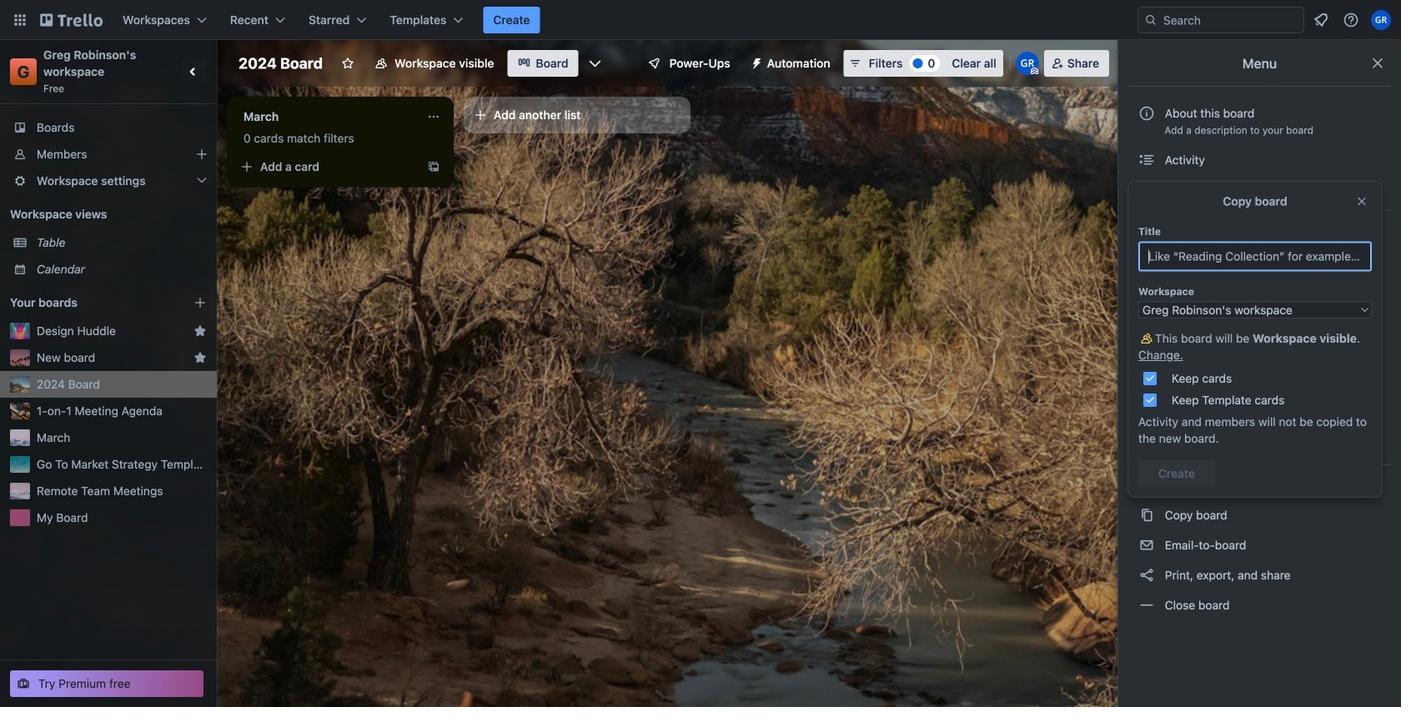 Task type: locate. For each thing, give the bounding box(es) containing it.
Board name text field
[[230, 50, 331, 77]]

1 vertical spatial starred icon image
[[194, 351, 207, 365]]

this member is an admin of this board. image
[[1031, 68, 1039, 75]]

5 sm image from the top
[[1139, 507, 1156, 524]]

1 starred icon image from the top
[[194, 325, 207, 338]]

star or unstar board image
[[341, 57, 355, 70]]

None text field
[[234, 103, 421, 130]]

workspace navigation collapse icon image
[[182, 60, 205, 83]]

primary element
[[0, 0, 1402, 40]]

sm image
[[1139, 182, 1156, 199], [1139, 403, 1156, 420], [1139, 433, 1156, 450], [1139, 477, 1156, 494], [1139, 507, 1156, 524], [1139, 567, 1156, 584], [1139, 597, 1156, 614]]

0 notifications image
[[1312, 10, 1332, 30]]

0 horizontal spatial greg robinson (gregrobinson96) image
[[1016, 52, 1039, 75]]

your boards with 8 items element
[[10, 293, 169, 313]]

greg robinson (gregrobinson96) image
[[1372, 10, 1392, 30], [1016, 52, 1039, 75]]

3 sm image from the top
[[1139, 433, 1156, 450]]

None submit
[[1139, 461, 1216, 487]]

7 sm image from the top
[[1139, 597, 1156, 614]]

starred icon image
[[194, 325, 207, 338], [194, 351, 207, 365]]

0 vertical spatial greg robinson (gregrobinson96) image
[[1372, 10, 1392, 30]]

0 vertical spatial starred icon image
[[194, 325, 207, 338]]

create from template… image
[[427, 160, 441, 174]]

sm image
[[744, 50, 767, 73], [1139, 152, 1156, 169], [1139, 223, 1156, 239], [1139, 313, 1156, 330], [1139, 330, 1156, 347], [1139, 343, 1156, 360], [1139, 373, 1156, 390], [1139, 537, 1156, 554]]

customize views image
[[587, 55, 604, 72]]



Task type: describe. For each thing, give the bounding box(es) containing it.
search image
[[1145, 13, 1158, 27]]

1 vertical spatial greg robinson (gregrobinson96) image
[[1016, 52, 1039, 75]]

1 horizontal spatial greg robinson (gregrobinson96) image
[[1372, 10, 1392, 30]]

open information menu image
[[1343, 12, 1360, 28]]

Search field
[[1158, 8, 1304, 32]]

1 sm image from the top
[[1139, 182, 1156, 199]]

back to home image
[[40, 7, 103, 33]]

2 sm image from the top
[[1139, 403, 1156, 420]]

6 sm image from the top
[[1139, 567, 1156, 584]]

4 sm image from the top
[[1139, 477, 1156, 494]]

2 starred icon image from the top
[[194, 351, 207, 365]]

Like "Reading Collection" for example… text field
[[1139, 242, 1373, 272]]

add board image
[[194, 296, 207, 310]]



Task type: vqa. For each thing, say whether or not it's contained in the screenshot.
the leftmost James Peterson (jamespeterson93) icon
no



